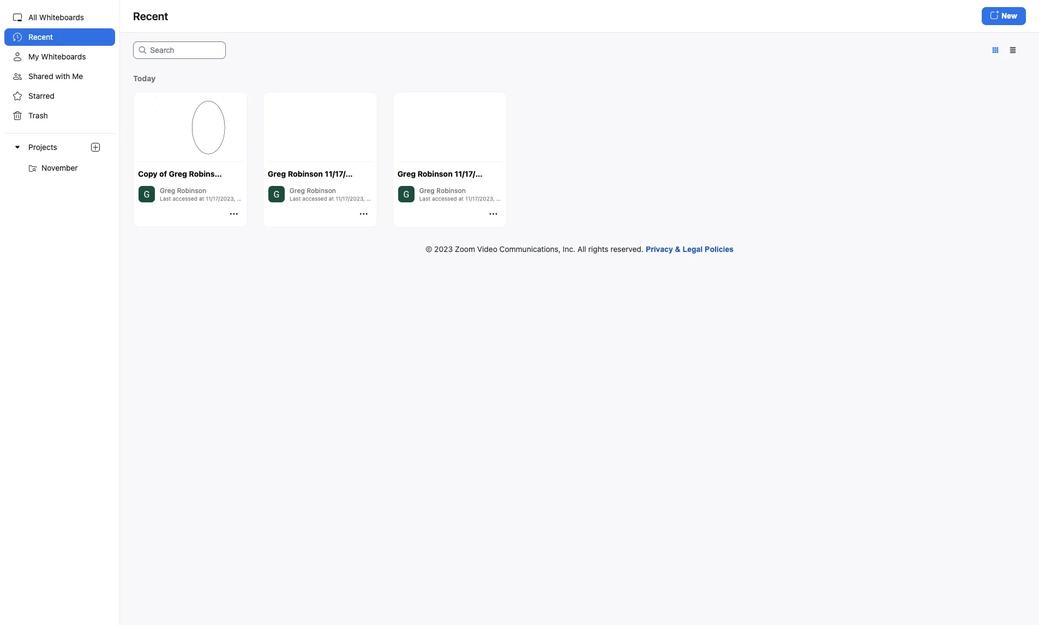 Task type: locate. For each thing, give the bounding box(es) containing it.
11/17/2023, up greg robinson last accessed at 11/17/2023, 11:33:26 am
[[325, 169, 368, 179]]

at left 11:35:04
[[199, 195, 204, 202]]

2 accessed from the left
[[302, 195, 327, 202]]

with
[[55, 71, 70, 81]]

last for greg robinson 11/17/2023, 11:03:46 am
[[420, 195, 431, 202]]

accessed inside greg robinson last accessed at 11/17/2023, 11:33:26 am
[[302, 195, 327, 202]]

more options for copy of greg robinson 11/17/2023, 11:33:24 am image
[[225, 209, 243, 219]]

all right inc.
[[578, 245, 587, 254]]

new
[[1002, 11, 1018, 20]]

menu bar containing all whiteboards
[[0, 0, 120, 625]]

am for greg robinson last accessed at 11/17/2023, 11:03:48 am
[[521, 195, 529, 202]]

greg for greg robinson last accessed at 11/17/2023, 11:33:26 am
[[290, 187, 305, 195]]

menu item containing projects
[[0, 133, 120, 177]]

my whiteboards menu item
[[4, 48, 115, 65]]

menu bar
[[0, 0, 120, 625]]

robinson right owner: greg robinson icon
[[177, 187, 206, 195]]

at down 'greg robinson 11/17/2023, 11:03:46 am'
[[459, 195, 464, 202]]

communications,
[[500, 245, 561, 254]]

1 accessed from the left
[[173, 195, 198, 202]]

11/17/2023, up the 'more options for greg robinson 11/17/2023, 11:03:46 am' icon
[[465, 195, 495, 202]]

owner: greg robinson image inside "greg robinson 11/17/2023, 11:03:46 am, modified at nov 17, 2023, link" element
[[398, 186, 415, 203]]

am right '11:33:24'
[[404, 169, 417, 179]]

0 vertical spatial all
[[28, 13, 37, 22]]

greg inside greg robinson last accessed at 11/17/2023, 11:03:48 am
[[420, 187, 435, 195]]

last inside greg robinson last accessed at 11/17/2023, 11:33:26 am
[[290, 195, 301, 202]]

11/17/2023, inside greg robinson last accessed at 11/17/2023, 11:03:48 am
[[465, 195, 495, 202]]

last right "11:33:26"
[[420, 195, 431, 202]]

owner: greg robinson image inside the greg robinson 11/17/2023, 11:33:24 am, modified at nov 17, 2023, link element
[[268, 186, 285, 203]]

robinson down 'greg robinson 11/17/2023, 11:03:46 am'
[[437, 187, 466, 195]]

robinson for greg robinson last accessed at 11/17/2023, 11:33:26 am
[[307, 187, 336, 195]]

2 owner: greg robinson image from the left
[[398, 186, 415, 203]]

robinson inside greg robinson last accessed at 11/17/2023, 11:03:48 am
[[437, 187, 466, 195]]

owner: greg robinson image for greg robinson 11/17/2023, 11:33:24 am
[[268, 186, 285, 203]]

am right '11:03:48'
[[521, 195, 529, 202]]

my
[[28, 52, 39, 61]]

robinson for greg robinson 11/17/2023, 11:03:46 am
[[418, 169, 453, 179]]

robinson up greg robinson last accessed at 11/17/2023, 11:03:48 am
[[418, 169, 453, 179]]

policies
[[705, 245, 734, 254]]

11/17/2023, inside greg robinson last accessed at 11/17/2023, 11:33:26 am
[[336, 195, 365, 202]]

greg robinson last accessed at 11/17/2023, 11:35:04 am
[[160, 187, 270, 202]]

11/17/2023, for greg robinson last accessed at 11/17/2023, 11:03:48 am
[[465, 195, 495, 202]]

recent up my
[[28, 32, 53, 41]]

1 at from the left
[[199, 195, 204, 202]]

at inside greg robinson last accessed at 11/17/2023, 11:03:48 am
[[459, 195, 464, 202]]

last right owner: greg robinson icon
[[160, 195, 171, 202]]

2 last from the left
[[290, 195, 301, 202]]

owner: greg robinson image right 11:35:04
[[268, 186, 285, 203]]

last
[[160, 195, 171, 202], [290, 195, 301, 202], [420, 195, 431, 202]]

am inside greg robinson last accessed at 11/17/2023, 11:35:04 am
[[261, 195, 270, 202]]

at
[[199, 195, 204, 202], [329, 195, 334, 202], [459, 195, 464, 202]]

owner: greg robinson image down '11:33:24'
[[398, 186, 415, 203]]

0 vertical spatial whiteboards
[[39, 13, 84, 22]]

me
[[72, 71, 83, 81]]

robinson down greg robinson 11/17/2023, 11:33:24 am
[[307, 187, 336, 195]]

1 vertical spatial whiteboards
[[41, 52, 86, 61]]

0 horizontal spatial recent
[[28, 32, 53, 41]]

owner: greg robinson image
[[138, 186, 156, 203]]

copy of greg robinson 11/17/2023, 11:33:24 am, modified at nov 17, 2023, link element
[[133, 92, 270, 228]]

3 at from the left
[[459, 195, 464, 202]]

am
[[404, 169, 417, 179], [535, 169, 547, 179], [261, 195, 270, 202], [391, 195, 399, 202], [521, 195, 529, 202]]

3 last from the left
[[420, 195, 431, 202]]

1 last from the left
[[160, 195, 171, 202]]

11/17/2023, up greg robinson last accessed at 11/17/2023, 11:03:48 am
[[455, 169, 498, 179]]

greg inside greg robinson last accessed at 11/17/2023, 11:33:26 am
[[290, 187, 305, 195]]

whiteboards up recent menu item
[[39, 13, 84, 22]]

accessed right owner: greg robinson icon
[[173, 195, 198, 202]]

11/17/2023, up "more options for greg robinson 11/17/2023, 11:33:24 am" icon
[[336, 195, 365, 202]]

at down greg robinson 11/17/2023, 11:33:24 am
[[329, 195, 334, 202]]

11:33:24
[[370, 169, 403, 179]]

menu item
[[0, 133, 120, 177]]

robinson up greg robinson last accessed at 11/17/2023, 11:33:26 am
[[288, 169, 323, 179]]

grid mode, selected image
[[987, 45, 1005, 55]]

all whiteboards
[[28, 13, 84, 22]]

greg
[[268, 169, 286, 179], [398, 169, 416, 179], [160, 187, 175, 195], [290, 187, 305, 195], [420, 187, 435, 195]]

thumbnail of greg robinson 11/17/2023, 11:33:24 am image
[[268, 97, 373, 155]]

greg robinson 11/17/2023, 11:33:24 am, modified at nov 17, 2023, link element
[[263, 92, 417, 228]]

0 horizontal spatial last
[[160, 195, 171, 202]]

0 horizontal spatial owner: greg robinson image
[[268, 186, 285, 203]]

©
[[426, 245, 432, 254]]

am inside greg robinson last accessed at 11/17/2023, 11:03:48 am
[[521, 195, 529, 202]]

accessed for greg robinson 11/17/2023, 11:33:24 am
[[302, 195, 327, 202]]

recent
[[133, 10, 168, 22], [28, 32, 53, 41]]

starred
[[28, 91, 55, 100]]

greg inside greg robinson last accessed at 11/17/2023, 11:35:04 am
[[160, 187, 175, 195]]

projects
[[28, 143, 57, 152]]

accessed
[[173, 195, 198, 202], [302, 195, 327, 202], [432, 195, 457, 202]]

recent menu item
[[4, 28, 115, 46]]

privacy & legal policies button
[[646, 241, 734, 258]]

am right "11:33:26"
[[391, 195, 399, 202]]

accessed down 'greg robinson 11/17/2023, 11:03:46 am'
[[432, 195, 457, 202]]

2 horizontal spatial accessed
[[432, 195, 457, 202]]

greg robinson 11/17/2023, 11:03:46 am, modified at nov 17, 2023, link element
[[393, 92, 547, 228]]

filled image
[[13, 33, 22, 41]]

1 horizontal spatial accessed
[[302, 195, 327, 202]]

am inside greg robinson last accessed at 11/17/2023, 11:33:26 am
[[391, 195, 399, 202]]

last right 11:35:04
[[290, 195, 301, 202]]

11/17/2023, inside greg robinson last accessed at 11/17/2023, 11:35:04 am
[[206, 195, 235, 202]]

shared
[[28, 71, 53, 81]]

accessed down greg robinson 11/17/2023, 11:33:24 am
[[302, 195, 327, 202]]

recent up "search" text field
[[133, 10, 168, 22]]

robinson inside greg robinson last accessed at 11/17/2023, 11:35:04 am
[[177, 187, 206, 195]]

0 horizontal spatial accessed
[[173, 195, 198, 202]]

2 horizontal spatial last
[[420, 195, 431, 202]]

1 horizontal spatial at
[[329, 195, 334, 202]]

all
[[28, 13, 37, 22], [578, 245, 587, 254]]

0 horizontal spatial at
[[199, 195, 204, 202]]

last inside greg robinson last accessed at 11/17/2023, 11:03:48 am
[[420, 195, 431, 202]]

11/17/2023, for greg robinson last accessed at 11/17/2023, 11:33:26 am
[[336, 195, 365, 202]]

0 vertical spatial recent
[[133, 10, 168, 22]]

1 vertical spatial recent
[[28, 32, 53, 41]]

1 horizontal spatial recent
[[133, 10, 168, 22]]

1 owner: greg robinson image from the left
[[268, 186, 285, 203]]

am right 11:35:04
[[261, 195, 270, 202]]

1 horizontal spatial owner: greg robinson image
[[398, 186, 415, 203]]

greg robinson last accessed at 11/17/2023, 11:33:26 am
[[290, 187, 399, 202]]

2 at from the left
[[329, 195, 334, 202]]

2 horizontal spatial at
[[459, 195, 464, 202]]

whiteboards for my whiteboards
[[41, 52, 86, 61]]

greg for greg robinson 11/17/2023, 11:03:46 am
[[398, 169, 416, 179]]

shared with me menu item
[[4, 68, 115, 85]]

robinson
[[288, 169, 323, 179], [418, 169, 453, 179], [177, 187, 206, 195], [307, 187, 336, 195], [437, 187, 466, 195]]

privacy
[[646, 245, 673, 254]]

11:35:04
[[237, 195, 259, 202]]

0 horizontal spatial all
[[28, 13, 37, 22]]

accessed inside greg robinson last accessed at 11/17/2023, 11:03:48 am
[[432, 195, 457, 202]]

all up recent menu item
[[28, 13, 37, 22]]

robinson inside greg robinson last accessed at 11/17/2023, 11:33:26 am
[[307, 187, 336, 195]]

owner: greg robinson image
[[268, 186, 285, 203], [398, 186, 415, 203]]

1 horizontal spatial all
[[578, 245, 587, 254]]

my whiteboards
[[28, 52, 86, 61]]

greg for greg robinson 11/17/2023, 11:33:24 am
[[268, 169, 286, 179]]

11/17/2023,
[[325, 169, 368, 179], [455, 169, 498, 179], [206, 195, 235, 202], [336, 195, 365, 202], [465, 195, 495, 202]]

at inside greg robinson last accessed at 11/17/2023, 11:33:26 am
[[329, 195, 334, 202]]

whiteboards up with
[[41, 52, 86, 61]]

2023
[[435, 245, 453, 254]]

11/17/2023, up "more options for copy of greg robinson 11/17/2023, 11:33:24 am" icon on the left of page
[[206, 195, 235, 202]]

whiteboards
[[39, 13, 84, 22], [41, 52, 86, 61]]

3 accessed from the left
[[432, 195, 457, 202]]

1 horizontal spatial last
[[290, 195, 301, 202]]

robinson for greg robinson last accessed at 11/17/2023, 11:35:04 am
[[177, 187, 206, 195]]



Task type: describe. For each thing, give the bounding box(es) containing it.
more options for greg robinson 11/17/2023, 11:03:46 am image
[[485, 209, 502, 219]]

&
[[675, 245, 681, 254]]

© 2023 zoom video communications, inc. all rights reserved. privacy & legal policies
[[426, 245, 734, 254]]

november image
[[28, 164, 37, 173]]

more options for greg robinson 11/17/2023, 11:33:24 am image
[[355, 209, 373, 219]]

shared with me
[[28, 71, 83, 81]]

all whiteboards menu item
[[4, 9, 115, 26]]

robinson for greg robinson last accessed at 11/17/2023, 11:03:48 am
[[437, 187, 466, 195]]

legal
[[683, 245, 703, 254]]

today
[[133, 74, 156, 83]]

new button
[[982, 7, 1027, 25]]

at for greg robinson 11/17/2023, 11:03:46 am
[[459, 195, 464, 202]]

all inside menu item
[[28, 13, 37, 22]]

am for greg robinson last accessed at 11/17/2023, 11:35:04 am
[[261, 195, 270, 202]]

last for greg robinson 11/17/2023, 11:33:24 am
[[290, 195, 301, 202]]

rights
[[589, 245, 609, 254]]

thumbnail of greg robinson 11/17/2023, 11:03:46 am image
[[398, 97, 502, 155]]

thumbnail of copy of greg robinson 11/17/2023, 11:33:24 am image
[[138, 97, 243, 155]]

greg for greg robinson last accessed at 11/17/2023, 11:03:48 am
[[420, 187, 435, 195]]

greg robinson last accessed at 11/17/2023, 11:03:48 am
[[420, 187, 529, 202]]

at inside greg robinson last accessed at 11/17/2023, 11:35:04 am
[[199, 195, 204, 202]]

greg for greg robinson last accessed at 11/17/2023, 11:35:04 am
[[160, 187, 175, 195]]

november
[[41, 163, 78, 172]]

11:03:48
[[497, 195, 519, 202]]

trash menu item
[[4, 107, 115, 124]]

zoom
[[455, 245, 475, 254]]

Search text field
[[133, 41, 226, 59]]

accessed for greg robinson 11/17/2023, 11:03:46 am
[[432, 195, 457, 202]]

at for greg robinson 11/17/2023, 11:33:24 am
[[329, 195, 334, 202]]

am for greg robinson last accessed at 11/17/2023, 11:33:26 am
[[391, 195, 399, 202]]

reserved.
[[611, 245, 644, 254]]

am right 11:03:46
[[535, 169, 547, 179]]

1 vertical spatial all
[[578, 245, 587, 254]]

robinson for greg robinson 11/17/2023, 11:33:24 am
[[288, 169, 323, 179]]

accessed inside greg robinson last accessed at 11/17/2023, 11:35:04 am
[[173, 195, 198, 202]]

whiteboards for all whiteboards
[[39, 13, 84, 22]]

11:33:26
[[367, 195, 389, 202]]

11/17/2023, for greg robinson last accessed at 11/17/2023, 11:35:04 am
[[206, 195, 235, 202]]

list mode, not selected image
[[1005, 45, 1022, 55]]

video
[[477, 245, 498, 254]]

owner: greg robinson image for greg robinson 11/17/2023, 11:03:46 am
[[398, 186, 415, 203]]

last inside greg robinson last accessed at 11/17/2023, 11:35:04 am
[[160, 195, 171, 202]]

greg robinson 11/17/2023, 11:33:24 am
[[268, 169, 417, 179]]

starred menu item
[[4, 87, 115, 105]]

november menu item
[[4, 159, 115, 177]]

11:03:46
[[500, 169, 533, 179]]

recent inside menu item
[[28, 32, 53, 41]]

trash
[[28, 111, 48, 120]]

greg robinson 11/17/2023, 11:03:46 am
[[398, 169, 547, 179]]

inc.
[[563, 245, 576, 254]]



Task type: vqa. For each thing, say whether or not it's contained in the screenshot.
Billing inside menu item
no



